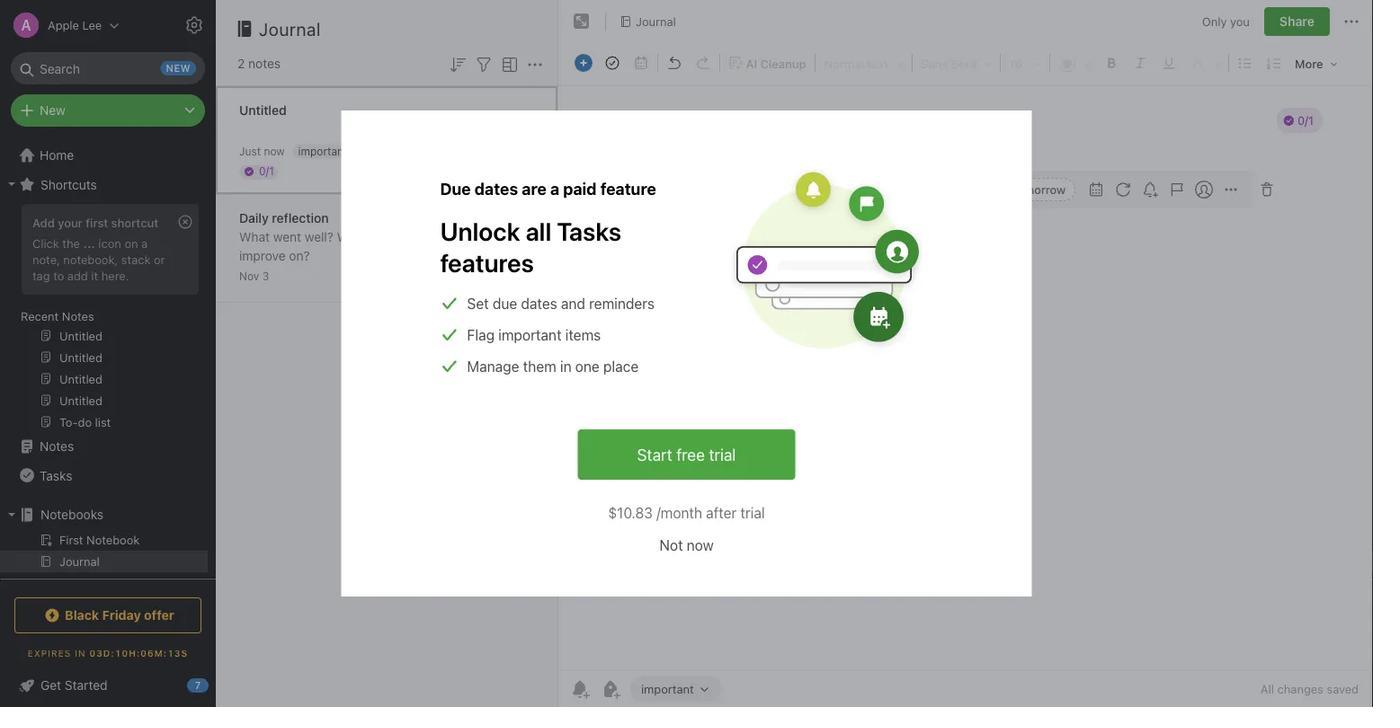 Task type: locate. For each thing, give the bounding box(es) containing it.
None search field
[[23, 52, 192, 85]]

daily
[[239, 211, 269, 226]]

just now
[[239, 145, 285, 158]]

in
[[560, 358, 571, 375]]

journal up undo image in the top of the page
[[636, 14, 676, 28]]

0 horizontal spatial well?
[[305, 230, 333, 245]]

1 vertical spatial now
[[687, 537, 714, 554]]

well?
[[305, 230, 333, 245], [426, 230, 455, 245]]

shortcuts button
[[0, 170, 208, 199]]

add
[[67, 269, 88, 282]]

new inside new notebook button
[[59, 577, 84, 590]]

important up them
[[498, 327, 562, 344]]

0 horizontal spatial now
[[264, 145, 285, 158]]

0 vertical spatial trial
[[709, 445, 736, 464]]

trial right free
[[709, 445, 736, 464]]

share
[[1279, 14, 1315, 29]]

expand notebooks image
[[4, 508, 19, 522]]

all changes saved
[[1261, 683, 1359, 696]]

unlock
[[440, 217, 520, 246]]

and
[[561, 295, 585, 312]]

1 horizontal spatial dates
[[521, 295, 557, 312]]

notes right recent
[[62, 309, 94, 323]]

settings image
[[183, 14, 205, 36]]

now inside note list element
[[264, 145, 285, 158]]

0 horizontal spatial a
[[141, 236, 148, 250]]

new up home
[[40, 103, 65, 118]]

dates
[[475, 179, 518, 198], [521, 295, 557, 312]]

dates left the are
[[475, 179, 518, 198]]

$10.83
[[608, 505, 653, 522]]

now up 0/1 at the top left
[[264, 145, 285, 158]]

tasks up notebooks
[[40, 468, 72, 483]]

add your first shortcut
[[32, 216, 158, 229]]

0 horizontal spatial what
[[239, 230, 270, 245]]

saved
[[1327, 683, 1359, 696]]

offer
[[144, 608, 174, 623]]

a right the are
[[550, 179, 559, 198]]

trial right after
[[740, 505, 765, 522]]

task image
[[600, 50, 625, 76]]

1 horizontal spatial now
[[687, 537, 714, 554]]

paid
[[563, 179, 597, 198]]

1 horizontal spatial a
[[550, 179, 559, 198]]

tasks down the paid
[[557, 217, 621, 246]]

to
[[53, 269, 64, 282]]

important button
[[630, 677, 722, 702]]

click
[[32, 236, 59, 250]]

new notebook button
[[0, 573, 208, 594]]

more image
[[1289, 50, 1344, 76]]

1 vertical spatial dates
[[521, 295, 557, 312]]

all
[[526, 217, 551, 246]]

now for not now
[[687, 537, 714, 554]]

unlock all tasks features
[[440, 217, 621, 278]]

daily reflection
[[239, 211, 329, 226]]

a
[[550, 179, 559, 198], [141, 236, 148, 250]]

1 vertical spatial trial
[[740, 505, 765, 522]]

in
[[75, 648, 86, 659]]

new up black
[[59, 577, 84, 590]]

tasks inside button
[[40, 468, 72, 483]]

shortcut
[[111, 216, 158, 229]]

new
[[40, 103, 65, 118], [59, 577, 84, 590]]

new notebook
[[59, 577, 142, 590]]

dates up 'flag important items'
[[521, 295, 557, 312]]

a right on
[[141, 236, 148, 250]]

1 horizontal spatial journal
[[636, 14, 676, 28]]

important
[[298, 145, 347, 157], [498, 327, 562, 344], [641, 683, 694, 696]]

0 vertical spatial important
[[298, 145, 347, 157]]

new notebook group
[[0, 530, 208, 602]]

not now
[[659, 537, 714, 554]]

well? down reflection
[[305, 230, 333, 245]]

journal up the notes in the top left of the page
[[259, 18, 321, 39]]

1 vertical spatial a
[[141, 236, 148, 250]]

go
[[408, 230, 423, 245]]

you
[[1230, 15, 1250, 28]]

trial
[[709, 445, 736, 464], [740, 505, 765, 522]]

cell
[[0, 551, 208, 573]]

3
[[262, 270, 269, 283]]

0 vertical spatial new
[[40, 103, 65, 118]]

important inside important button
[[641, 683, 694, 696]]

1 horizontal spatial well?
[[426, 230, 455, 245]]

or
[[154, 253, 165, 266]]

flag
[[467, 327, 495, 344]]

first
[[86, 216, 108, 229]]

1 vertical spatial tasks
[[40, 468, 72, 483]]

font family image
[[914, 50, 998, 76]]

1 horizontal spatial what
[[337, 230, 367, 245]]

add a reminder image
[[569, 679, 591, 700]]

$10.83 /month after trial
[[608, 505, 765, 522]]

2 well? from the left
[[426, 230, 455, 245]]

note window element
[[558, 0, 1373, 708]]

new for new notebook
[[59, 577, 84, 590]]

now right not
[[687, 537, 714, 554]]

new for new
[[40, 103, 65, 118]]

what
[[239, 230, 270, 245], [337, 230, 367, 245], [458, 230, 489, 245]]

0 horizontal spatial tasks
[[40, 468, 72, 483]]

manage
[[467, 358, 519, 375]]

trial inside start free trial button
[[709, 445, 736, 464]]

2 what from the left
[[337, 230, 367, 245]]

notebooks
[[40, 508, 103, 522]]

only you
[[1202, 15, 1250, 28]]

group containing add your first shortcut
[[0, 199, 208, 440]]

what left the didn't
[[337, 230, 367, 245]]

insert image
[[570, 50, 597, 76]]

important right just now
[[298, 145, 347, 157]]

due
[[440, 179, 471, 198]]

what down daily at top left
[[239, 230, 270, 245]]

black friday offer
[[65, 608, 174, 623]]

group
[[0, 199, 208, 440]]

expires in 03d:10h:06m:13s
[[28, 648, 188, 659]]

0 horizontal spatial dates
[[475, 179, 518, 198]]

tree
[[0, 141, 216, 699]]

1 horizontal spatial important
[[498, 327, 562, 344]]

2 horizontal spatial important
[[641, 683, 694, 696]]

what went well? what didn't go well? what can i improve on?
[[239, 230, 520, 263]]

2 notes
[[237, 56, 281, 71]]

font size image
[[1003, 50, 1048, 76]]

improve
[[239, 249, 286, 263]]

journal
[[636, 14, 676, 28], [259, 18, 321, 39]]

2 vertical spatial important
[[641, 683, 694, 696]]

what left can
[[458, 230, 489, 245]]

0 vertical spatial a
[[550, 179, 559, 198]]

important right the add tag icon
[[641, 683, 694, 696]]

free
[[676, 445, 705, 464]]

0 horizontal spatial journal
[[259, 18, 321, 39]]

not
[[659, 537, 683, 554]]

untitled
[[239, 103, 287, 118]]

well? right go
[[426, 230, 455, 245]]

0 vertical spatial now
[[264, 145, 285, 158]]

new inside new popup button
[[40, 103, 65, 118]]

now
[[264, 145, 285, 158], [687, 537, 714, 554]]

0 horizontal spatial trial
[[709, 445, 736, 464]]

0 horizontal spatial important
[[298, 145, 347, 157]]

notebooks link
[[0, 501, 208, 530]]

2 horizontal spatial what
[[458, 230, 489, 245]]

0 vertical spatial dates
[[475, 179, 518, 198]]

1 horizontal spatial tasks
[[557, 217, 621, 246]]

journal button
[[613, 9, 682, 34]]

1 vertical spatial new
[[59, 577, 84, 590]]

notes up tasks button
[[40, 439, 74, 454]]

share button
[[1264, 7, 1330, 36]]

0 vertical spatial tasks
[[557, 217, 621, 246]]

features
[[440, 248, 534, 278]]

expires
[[28, 648, 71, 659]]

start free trial
[[637, 445, 736, 464]]



Task type: describe. For each thing, give the bounding box(es) containing it.
recent
[[21, 309, 59, 323]]

on?
[[289, 249, 310, 263]]

note list element
[[216, 0, 558, 708]]

highlight image
[[1183, 50, 1226, 76]]

nov 3
[[239, 270, 269, 283]]

0/1
[[259, 165, 274, 178]]

place
[[603, 358, 639, 375]]

flag important items
[[467, 327, 601, 344]]

nov
[[239, 270, 259, 283]]

1 what from the left
[[239, 230, 270, 245]]

shortcuts
[[40, 177, 97, 192]]

the
[[62, 236, 80, 250]]

after
[[706, 505, 737, 522]]

home link
[[0, 141, 216, 170]]

Search text field
[[23, 52, 192, 85]]

reminders
[[589, 295, 654, 312]]

set due dates and reminders
[[467, 295, 654, 312]]

now for just now
[[264, 145, 285, 158]]

here.
[[101, 269, 129, 282]]

notes
[[248, 56, 281, 71]]

recent notes
[[21, 309, 94, 323]]

a inside icon on a note, notebook, stack or tag to add it here.
[[141, 236, 148, 250]]

journal inside button
[[636, 14, 676, 28]]

notebook,
[[63, 253, 118, 266]]

changes
[[1277, 683, 1323, 696]]

stack
[[121, 253, 151, 266]]

are
[[522, 179, 547, 198]]

it
[[91, 269, 98, 282]]

manage them in one place
[[467, 358, 639, 375]]

notes link
[[0, 433, 208, 461]]

black friday offer button
[[14, 598, 201, 634]]

font color image
[[1052, 50, 1097, 76]]

note,
[[32, 253, 60, 266]]

all
[[1261, 683, 1274, 696]]

set
[[467, 295, 489, 312]]

tasks button
[[0, 461, 208, 490]]

start
[[637, 445, 672, 464]]

feature
[[600, 179, 656, 198]]

icon
[[98, 236, 121, 250]]

add tag image
[[600, 679, 621, 700]]

important inside note list element
[[298, 145, 347, 157]]

friday
[[102, 608, 141, 623]]

only
[[1202, 15, 1227, 28]]

not now link
[[659, 535, 714, 557]]

on
[[124, 236, 138, 250]]

just
[[239, 145, 261, 158]]

1 horizontal spatial trial
[[740, 505, 765, 522]]

due dates are a paid feature
[[440, 179, 656, 198]]

went
[[273, 230, 301, 245]]

Note Editor text field
[[558, 86, 1373, 671]]

due
[[493, 295, 517, 312]]

1 vertical spatial important
[[498, 327, 562, 344]]

notebook
[[87, 577, 142, 590]]

home
[[40, 148, 74, 163]]

undo image
[[662, 50, 687, 76]]

tag
[[32, 269, 50, 282]]

didn't
[[371, 230, 404, 245]]

black
[[65, 608, 99, 623]]

heading level image
[[817, 50, 910, 76]]

reflection
[[272, 211, 329, 226]]

journal inside note list element
[[259, 18, 321, 39]]

3 what from the left
[[458, 230, 489, 245]]

them
[[523, 358, 556, 375]]

can
[[492, 230, 513, 245]]

0 vertical spatial notes
[[62, 309, 94, 323]]

expand note image
[[571, 11, 593, 32]]

1 vertical spatial notes
[[40, 439, 74, 454]]

one
[[575, 358, 600, 375]]

/month
[[657, 505, 702, 522]]

tasks inside "unlock all tasks features"
[[557, 217, 621, 246]]

click the ...
[[32, 236, 95, 250]]

start free trial button
[[578, 430, 795, 480]]

1 well? from the left
[[305, 230, 333, 245]]

tree containing home
[[0, 141, 216, 699]]

your
[[58, 216, 83, 229]]

new button
[[11, 94, 205, 127]]

icon on a note, notebook, stack or tag to add it here.
[[32, 236, 165, 282]]

2
[[237, 56, 245, 71]]

...
[[83, 236, 95, 250]]

03d:10h:06m:13s
[[89, 648, 188, 659]]

add
[[32, 216, 55, 229]]

items
[[565, 327, 601, 344]]



Task type: vqa. For each thing, say whether or not it's contained in the screenshot.
Shortcuts
yes



